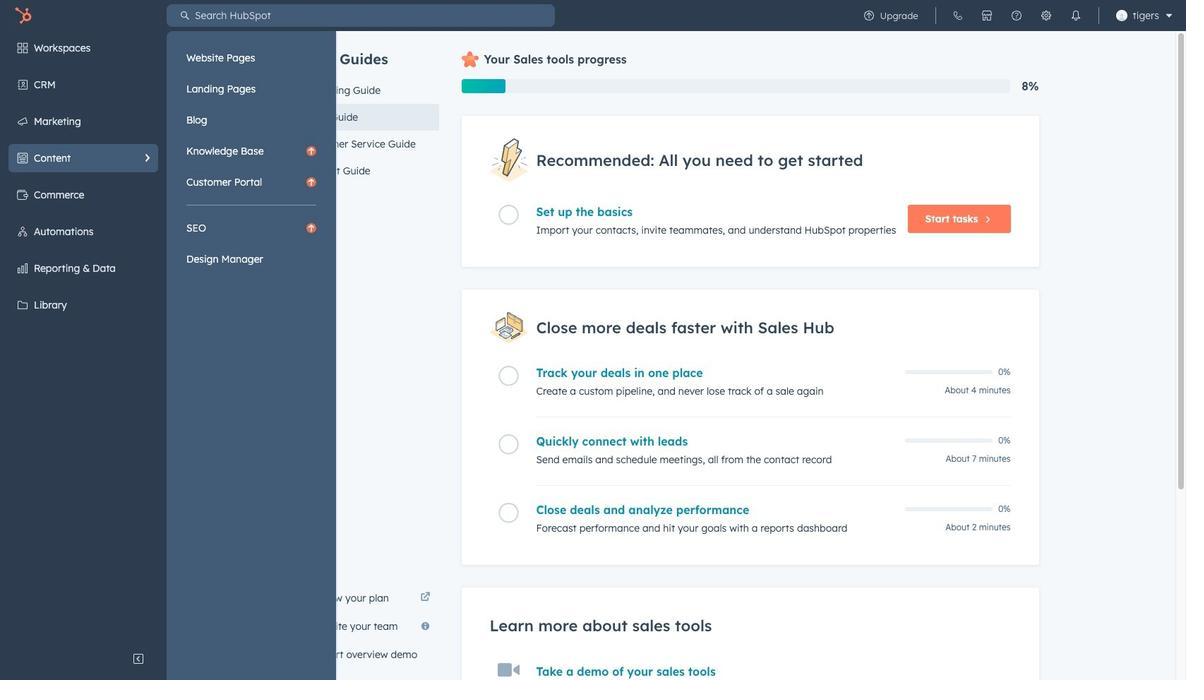 Task type: vqa. For each thing, say whether or not it's contained in the screenshot.
Settings image
yes



Task type: locate. For each thing, give the bounding box(es) containing it.
link opens in a new window image
[[421, 590, 431, 607], [421, 593, 431, 603]]

notifications image
[[1071, 10, 1082, 21]]

user guides element
[[295, 31, 439, 184]]

help image
[[1011, 10, 1022, 21]]

progress bar
[[462, 79, 506, 93]]

menu
[[854, 0, 1178, 31], [0, 31, 336, 680], [179, 44, 324, 273]]

Search HubSpot search field
[[189, 4, 555, 27]]



Task type: describe. For each thing, give the bounding box(es) containing it.
howard n/a image
[[1116, 10, 1128, 21]]

marketplaces image
[[982, 10, 993, 21]]

1 link opens in a new window image from the top
[[421, 590, 431, 607]]

2 link opens in a new window image from the top
[[421, 593, 431, 603]]

settings image
[[1041, 10, 1052, 21]]



